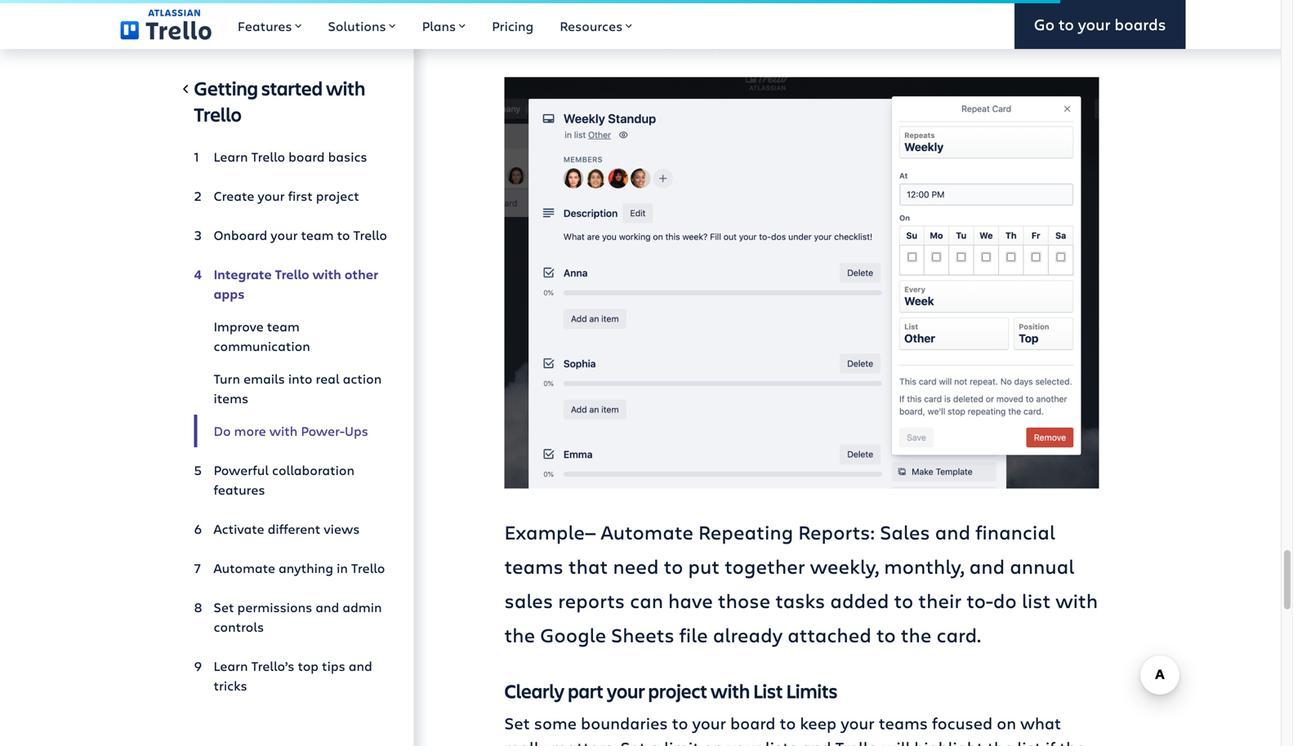 Task type: vqa. For each thing, say whether or not it's contained in the screenshot.
"show"
no



Task type: describe. For each thing, give the bounding box(es) containing it.
learn for learn trello's top tips and tricks
[[214, 658, 248, 675]]

pricing
[[492, 17, 534, 35]]

have
[[668, 588, 713, 614]]

sales
[[880, 519, 930, 545]]

apps
[[214, 285, 245, 303]]

your right the keep
[[841, 713, 875, 735]]

automate inside example— automate repeating reports: sales and financial teams that need to put together weekly, monthly, and annual sales reports can have those tasks added to their to-do list with the google sheets file already attached to the card.
[[601, 519, 694, 545]]

do
[[214, 422, 231, 440]]

lists
[[766, 737, 798, 747]]

and inside clearly part your project with list limits set some boundaries to your board to keep your teams focused on what really matters. set a limit on your lists and trello will highlight the list if th
[[802, 737, 832, 747]]

0 horizontal spatial the
[[505, 622, 535, 648]]

started
[[261, 75, 323, 101]]

some
[[534, 713, 577, 735]]

resources button
[[547, 0, 646, 49]]

getting started with trello link
[[194, 75, 388, 134]]

page progress progress bar
[[0, 0, 1061, 3]]

ups
[[345, 422, 368, 440]]

sheets
[[611, 622, 675, 648]]

your down "create your first project" at the left top
[[271, 226, 298, 244]]

set permissions and admin controls
[[214, 599, 382, 636]]

into
[[288, 370, 313, 388]]

activate different views link
[[194, 513, 388, 546]]

improve team communication
[[214, 318, 310, 355]]

clearly
[[505, 679, 565, 704]]

put
[[688, 554, 720, 580]]

activate different views
[[214, 521, 360, 538]]

integrate
[[214, 266, 272, 283]]

top
[[298, 658, 319, 675]]

do
[[994, 588, 1017, 614]]

0 vertical spatial board
[[289, 148, 325, 165]]

tricks
[[214, 677, 247, 695]]

sales
[[505, 588, 553, 614]]

boards
[[1115, 14, 1167, 35]]

collaboration
[[272, 462, 355, 479]]

1 vertical spatial automate
[[214, 560, 275, 577]]

admin
[[343, 599, 382, 617]]

different
[[268, 521, 321, 538]]

powerful
[[214, 462, 269, 479]]

basics
[[328, 148, 367, 165]]

matters.
[[552, 737, 617, 747]]

to-
[[967, 588, 994, 614]]

automate anything in trello
[[214, 560, 385, 577]]

action
[[343, 370, 382, 388]]

list
[[754, 679, 783, 704]]

turn
[[214, 370, 240, 388]]

file
[[680, 622, 708, 648]]

the inside clearly part your project with list limits set some boundaries to your board to keep your teams focused on what really matters. set a limit on your lists and trello will highlight the list if th
[[988, 737, 1014, 747]]

plans button
[[409, 0, 479, 49]]

atlassian trello image
[[121, 9, 212, 40]]

more
[[234, 422, 266, 440]]

trello inside clearly part your project with list limits set some boundaries to your board to keep your teams focused on what really matters. set a limit on your lists and trello will highlight the list if th
[[836, 737, 878, 747]]

reports:
[[799, 519, 875, 545]]

keep
[[800, 713, 837, 735]]

to down added
[[877, 622, 896, 648]]

monthly,
[[884, 554, 965, 580]]

list inside clearly part your project with list limits set some boundaries to your board to keep your teams focused on what really matters. set a limit on your lists and trello will highlight the list if th
[[1018, 737, 1042, 747]]

trello inside onboard your team to trello link
[[353, 226, 387, 244]]

onboard
[[214, 226, 267, 244]]

and up to-
[[970, 554, 1005, 580]]

trello's
[[251, 658, 295, 675]]

trello inside automate anything in trello link
[[351, 560, 385, 577]]

to left put
[[664, 554, 683, 580]]

other
[[345, 266, 378, 283]]

integrate trello with other apps link
[[194, 258, 388, 311]]

example— automate repeating reports: sales and financial teams that need to put together weekly, monthly, and annual sales reports can have those tasks added to their to-do list with the google sheets file already attached to the card.
[[505, 519, 1098, 648]]

card.
[[937, 622, 981, 648]]

features
[[238, 17, 292, 35]]

real
[[316, 370, 340, 388]]

already
[[713, 622, 783, 648]]

clearly part your project with list limits set some boundaries to your board to keep your teams focused on what really matters. set a limit on your lists and trello will highlight the list if th
[[505, 679, 1086, 747]]

go to your boards
[[1034, 14, 1167, 35]]

views
[[324, 521, 360, 538]]

trello inside "learn trello board basics" link
[[251, 148, 285, 165]]

focused
[[932, 713, 993, 735]]

your up limit
[[693, 713, 726, 735]]

features button
[[225, 0, 315, 49]]

limits
[[787, 679, 838, 704]]

create your first project link
[[194, 180, 388, 212]]

and inside set permissions and admin controls
[[316, 599, 339, 617]]

power-
[[301, 422, 345, 440]]

with for trello
[[313, 266, 341, 283]]

0 horizontal spatial on
[[704, 737, 723, 747]]

part
[[568, 679, 604, 704]]

resources
[[560, 17, 623, 35]]

can
[[630, 588, 664, 614]]

create your first project
[[214, 187, 359, 205]]

1 horizontal spatial on
[[997, 713, 1017, 735]]

set permissions and admin controls link
[[194, 592, 388, 644]]



Task type: locate. For each thing, give the bounding box(es) containing it.
and up monthly,
[[935, 519, 971, 545]]

automate down activate
[[214, 560, 275, 577]]

tips
[[322, 658, 345, 675]]

1 learn from the top
[[214, 148, 248, 165]]

0 horizontal spatial set
[[214, 599, 234, 617]]

solutions button
[[315, 0, 409, 49]]

with inside clearly part your project with list limits set some boundaries to your board to keep your teams focused on what really matters. set a limit on your lists and trello will highlight the list if th
[[711, 679, 750, 704]]

team inside 'improve team communication'
[[267, 318, 300, 335]]

permissions
[[237, 599, 312, 617]]

on
[[997, 713, 1017, 735], [704, 737, 723, 747]]

powerful collaboration features link
[[194, 454, 388, 507]]

0 horizontal spatial teams
[[505, 554, 564, 580]]

controls
[[214, 619, 264, 636]]

the down sales
[[505, 622, 535, 648]]

that
[[569, 554, 608, 580]]

0 horizontal spatial board
[[289, 148, 325, 165]]

trello left will
[[836, 737, 878, 747]]

and
[[935, 519, 971, 545], [970, 554, 1005, 580], [316, 599, 339, 617], [349, 658, 372, 675], [802, 737, 832, 747]]

learn trello's top tips and tricks link
[[194, 650, 388, 703]]

onboard your team to trello
[[214, 226, 387, 244]]

0 vertical spatial on
[[997, 713, 1017, 735]]

list left if
[[1018, 737, 1042, 747]]

board inside clearly part your project with list limits set some boundaries to your board to keep your teams focused on what really matters. set a limit on your lists and trello will highlight the list if th
[[731, 713, 776, 735]]

go to your boards link
[[1015, 0, 1186, 49]]

1 vertical spatial team
[[267, 318, 300, 335]]

limit
[[664, 737, 700, 747]]

learn up tricks
[[214, 658, 248, 675]]

0 horizontal spatial project
[[316, 187, 359, 205]]

trello inside integrate trello with other apps
[[275, 266, 310, 283]]

trello inside the getting started with trello
[[194, 101, 242, 127]]

1 vertical spatial learn
[[214, 658, 248, 675]]

project up limit
[[648, 679, 708, 704]]

integrate trello with other apps
[[214, 266, 378, 303]]

1 vertical spatial project
[[648, 679, 708, 704]]

teams inside clearly part your project with list limits set some boundaries to your board to keep your teams focused on what really matters. set a limit on your lists and trello will highlight the list if th
[[879, 713, 928, 735]]

improve
[[214, 318, 264, 335]]

learn inside the "learn trello's top tips and tricks"
[[214, 658, 248, 675]]

1 vertical spatial board
[[731, 713, 776, 735]]

your up boundaries
[[607, 679, 645, 704]]

getting
[[194, 75, 258, 101]]

1 horizontal spatial board
[[731, 713, 776, 735]]

0 vertical spatial set
[[214, 599, 234, 617]]

with for started
[[326, 75, 365, 101]]

2 horizontal spatial the
[[988, 737, 1014, 747]]

do more with power-ups
[[214, 422, 368, 440]]

project for your
[[648, 679, 708, 704]]

your left boards
[[1079, 14, 1111, 35]]

set up controls at the left bottom of the page
[[214, 599, 234, 617]]

together
[[725, 554, 805, 580]]

attached
[[788, 622, 872, 648]]

list right do on the right
[[1022, 588, 1051, 614]]

to right 'go'
[[1059, 14, 1075, 35]]

a
[[650, 737, 660, 747]]

with inside the getting started with trello
[[326, 75, 365, 101]]

project right first
[[316, 187, 359, 205]]

set inside set permissions and admin controls
[[214, 599, 234, 617]]

learn trello board basics link
[[194, 141, 388, 173]]

set down boundaries
[[621, 737, 646, 747]]

1 vertical spatial set
[[505, 713, 530, 735]]

on left what
[[997, 713, 1017, 735]]

go
[[1034, 14, 1055, 35]]

trello up "create your first project" at the left top
[[251, 148, 285, 165]]

learn trello board basics
[[214, 148, 367, 165]]

financial
[[976, 519, 1056, 545]]

the
[[505, 622, 535, 648], [901, 622, 932, 648], [988, 737, 1014, 747]]

learn up create
[[214, 148, 248, 165]]

added
[[831, 588, 889, 614]]

trello down 'getting'
[[194, 101, 242, 127]]

teams up sales
[[505, 554, 564, 580]]

plans
[[422, 17, 456, 35]]

an image showing the card repeater power-up on a trello card image
[[505, 77, 1100, 489]]

teams inside example— automate repeating reports: sales and financial teams that need to put together weekly, monthly, and annual sales reports can have those tasks added to their to-do list with the google sheets file already attached to the card.
[[505, 554, 564, 580]]

1 horizontal spatial the
[[901, 622, 932, 648]]

communication
[[214, 338, 310, 355]]

project inside clearly part your project with list limits set some boundaries to your board to keep your teams focused on what really matters. set a limit on your lists and trello will highlight the list if th
[[648, 679, 708, 704]]

their
[[919, 588, 962, 614]]

trello up other
[[353, 226, 387, 244]]

list
[[1022, 588, 1051, 614], [1018, 737, 1042, 747]]

to up limit
[[672, 713, 688, 735]]

team
[[301, 226, 334, 244], [267, 318, 300, 335]]

1 horizontal spatial teams
[[879, 713, 928, 735]]

to left their
[[894, 588, 914, 614]]

reports
[[558, 588, 625, 614]]

need
[[613, 554, 659, 580]]

on right limit
[[704, 737, 723, 747]]

2 horizontal spatial set
[[621, 737, 646, 747]]

solutions
[[328, 17, 386, 35]]

and left admin
[[316, 599, 339, 617]]

automate anything in trello link
[[194, 552, 388, 585]]

boundaries
[[581, 713, 668, 735]]

team down first
[[301, 226, 334, 244]]

0 vertical spatial automate
[[601, 519, 694, 545]]

annual
[[1010, 554, 1075, 580]]

tasks
[[776, 588, 826, 614]]

and inside the "learn trello's top tips and tricks"
[[349, 658, 372, 675]]

and down the keep
[[802, 737, 832, 747]]

project
[[316, 187, 359, 205], [648, 679, 708, 704]]

with left other
[[313, 266, 341, 283]]

with down annual
[[1056, 588, 1098, 614]]

activate
[[214, 521, 264, 538]]

trello
[[194, 101, 242, 127], [251, 148, 285, 165], [353, 226, 387, 244], [275, 266, 310, 283], [351, 560, 385, 577], [836, 737, 878, 747]]

google
[[540, 622, 606, 648]]

set up the really
[[505, 713, 530, 735]]

onboard your team to trello link
[[194, 219, 388, 252]]

teams up will
[[879, 713, 928, 735]]

board up first
[[289, 148, 325, 165]]

1 horizontal spatial automate
[[601, 519, 694, 545]]

to
[[1059, 14, 1075, 35], [337, 226, 350, 244], [664, 554, 683, 580], [894, 588, 914, 614], [877, 622, 896, 648], [672, 713, 688, 735], [780, 713, 796, 735]]

teams
[[505, 554, 564, 580], [879, 713, 928, 735]]

getting started with trello
[[194, 75, 365, 127]]

what
[[1021, 713, 1062, 735]]

your left first
[[258, 187, 285, 205]]

with right started
[[326, 75, 365, 101]]

2 vertical spatial set
[[621, 737, 646, 747]]

0 horizontal spatial team
[[267, 318, 300, 335]]

with inside integrate trello with other apps
[[313, 266, 341, 283]]

1 vertical spatial list
[[1018, 737, 1042, 747]]

automate
[[601, 519, 694, 545], [214, 560, 275, 577]]

list inside example— automate repeating reports: sales and financial teams that need to put together weekly, monthly, and annual sales reports can have those tasks added to their to-do list with the google sheets file already attached to the card.
[[1022, 588, 1051, 614]]

with for more
[[269, 422, 298, 440]]

board up lists
[[731, 713, 776, 735]]

automate up need
[[601, 519, 694, 545]]

powerful collaboration features
[[214, 462, 355, 499]]

learn
[[214, 148, 248, 165], [214, 658, 248, 675]]

trello right in
[[351, 560, 385, 577]]

0 vertical spatial project
[[316, 187, 359, 205]]

if
[[1046, 737, 1056, 747]]

to up other
[[337, 226, 350, 244]]

in
[[337, 560, 348, 577]]

with right the more
[[269, 422, 298, 440]]

1 horizontal spatial team
[[301, 226, 334, 244]]

project for first
[[316, 187, 359, 205]]

really
[[505, 737, 548, 747]]

1 horizontal spatial project
[[648, 679, 708, 704]]

the down focused
[[988, 737, 1014, 747]]

learn for learn trello board basics
[[214, 148, 248, 165]]

your
[[1079, 14, 1111, 35], [258, 187, 285, 205], [271, 226, 298, 244], [607, 679, 645, 704], [693, 713, 726, 735], [841, 713, 875, 735], [728, 737, 761, 747]]

trello down onboard your team to trello link
[[275, 266, 310, 283]]

pricing link
[[479, 0, 547, 49]]

highlight
[[915, 737, 984, 747]]

1 horizontal spatial set
[[505, 713, 530, 735]]

team up communication
[[267, 318, 300, 335]]

0 vertical spatial list
[[1022, 588, 1051, 614]]

do more with power-ups link
[[194, 415, 388, 448]]

anything
[[279, 560, 333, 577]]

improve team communication link
[[194, 311, 388, 363]]

to up lists
[[780, 713, 796, 735]]

0 horizontal spatial automate
[[214, 560, 275, 577]]

with left list
[[711, 679, 750, 704]]

with inside example— automate repeating reports: sales and financial teams that need to put together weekly, monthly, and annual sales reports can have those tasks added to their to-do list with the google sheets file already attached to the card.
[[1056, 588, 1098, 614]]

your left lists
[[728, 737, 761, 747]]

1 vertical spatial teams
[[879, 713, 928, 735]]

0 vertical spatial teams
[[505, 554, 564, 580]]

the down their
[[901, 622, 932, 648]]

0 vertical spatial learn
[[214, 148, 248, 165]]

learn trello's top tips and tricks
[[214, 658, 372, 695]]

repeating
[[699, 519, 794, 545]]

0 vertical spatial team
[[301, 226, 334, 244]]

and right tips
[[349, 658, 372, 675]]

emails
[[244, 370, 285, 388]]

set
[[214, 599, 234, 617], [505, 713, 530, 735], [621, 737, 646, 747]]

turn emails into real action items link
[[194, 363, 388, 415]]

1 vertical spatial on
[[704, 737, 723, 747]]

2 learn from the top
[[214, 658, 248, 675]]

weekly,
[[810, 554, 879, 580]]

create
[[214, 187, 254, 205]]



